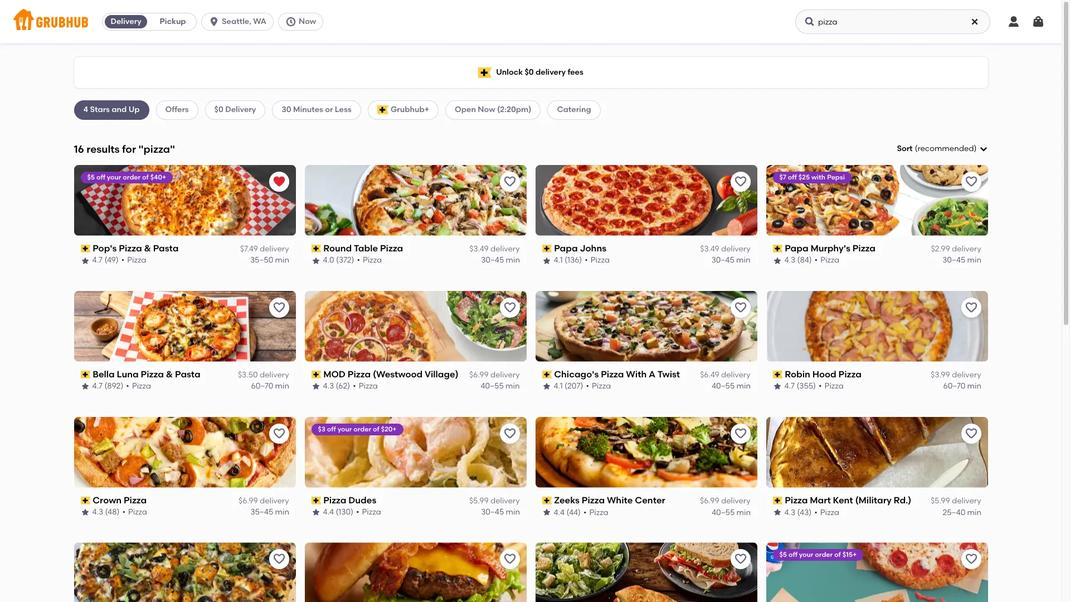 Task type: describe. For each thing, give the bounding box(es) containing it.
2 vertical spatial order
[[815, 551, 833, 559]]

pizza right luna
[[141, 369, 164, 380]]

save this restaurant button for chicago's pizza with a twist logo
[[731, 298, 751, 318]]

(62)
[[336, 382, 350, 391]]

$3.99 delivery
[[931, 370, 982, 380]]

pickup button
[[149, 13, 196, 31]]

save this restaurant button for mod pizza (westwood village) logo on the left of the page
[[500, 298, 520, 318]]

papa murphy's pizza logo image
[[766, 165, 988, 236]]

40–55 min for zeeks pizza white center
[[712, 507, 751, 517]]

delivery for papa johns
[[721, 244, 751, 254]]

4.7 for pop's pizza & pasta
[[92, 256, 103, 265]]

4.7 (355)
[[785, 382, 816, 391]]

$6.99 delivery for crown pizza
[[239, 496, 289, 506]]

with
[[812, 173, 826, 181]]

• pizza for pop's pizza & pasta
[[121, 256, 146, 265]]

pizza dudes
[[323, 495, 376, 505]]

subscription pass image for chicago's pizza with a twist
[[542, 371, 552, 379]]

40–55 for chicago's pizza with a twist
[[712, 382, 735, 391]]

30–45 for papa johns
[[712, 256, 735, 265]]

60–70 min for robin hood pizza
[[943, 382, 982, 391]]

1 horizontal spatial svg image
[[971, 17, 980, 26]]

pizza down the hood
[[825, 382, 844, 391]]

min for pizza dudes
[[506, 507, 520, 517]]

4.3 (84)
[[785, 256, 812, 265]]

minutes
[[293, 105, 323, 114]]

min for chicago's pizza with a twist
[[737, 382, 751, 391]]

4.3 for pizza mart kent (military rd.)
[[785, 507, 796, 517]]

table
[[354, 243, 378, 254]]

2 horizontal spatial your
[[799, 551, 814, 559]]

4.3 for crown pizza
[[92, 507, 103, 517]]

pizza down dudes at left bottom
[[362, 507, 381, 517]]

$3.50 delivery
[[238, 370, 289, 380]]

$25
[[799, 173, 810, 181]]

$6.99 for mod pizza (westwood village)
[[469, 370, 489, 380]]

60–70 min for bella luna pizza & pasta
[[251, 382, 289, 391]]

pizza left with
[[601, 369, 624, 380]]

16
[[74, 143, 84, 155]]

luna
[[117, 369, 139, 380]]

35–45
[[250, 507, 273, 517]]

save this restaurant image for zeeks pizza white center logo
[[734, 427, 747, 440]]

papa johns logo image
[[536, 165, 757, 236]]

zeeks pizza white center
[[554, 495, 666, 505]]

4.1 for papa johns
[[554, 256, 563, 265]]

• for pizza dudes
[[356, 507, 359, 517]]

• pizza for pizza mart kent (military rd.)
[[815, 507, 840, 517]]

with
[[626, 369, 647, 380]]

now button
[[278, 13, 328, 31]]

4.4 (44)
[[554, 507, 581, 517]]

2 horizontal spatial of
[[835, 551, 841, 559]]

papa for papa johns
[[554, 243, 578, 254]]

$3.49 delivery for round table pizza
[[470, 244, 520, 254]]

35–45 min
[[250, 507, 289, 517]]

(130)
[[336, 507, 353, 517]]

grubhub plus flag logo image for unlock $0 delivery fees
[[478, 67, 492, 78]]

4.7 (892)
[[92, 382, 123, 391]]

pizza mart kent (military rd.)
[[785, 495, 912, 505]]

1 vertical spatial $0
[[214, 105, 223, 114]]

save this restaurant button for bella luna pizza & pasta logo
[[269, 298, 289, 318]]

min for bella luna pizza & pasta
[[275, 382, 289, 391]]

• pizza for zeeks pizza white center
[[584, 507, 609, 517]]

village)
[[425, 369, 459, 380]]

save this restaurant image for papa johns logo
[[734, 175, 747, 188]]

40–55 for zeeks pizza white center
[[712, 507, 735, 517]]

delivery for robin hood pizza
[[952, 370, 982, 380]]

mod pizza (westwood village) logo image
[[305, 291, 527, 362]]

bella
[[93, 369, 115, 380]]

30–45 for papa murphy's pizza
[[943, 256, 966, 265]]

0 vertical spatial pasta
[[153, 243, 179, 254]]

$7.49
[[240, 244, 258, 254]]

order for pizza
[[123, 173, 141, 181]]

30 minutes or less
[[282, 105, 352, 114]]

star icon image for pizza mart kent (military rd.)
[[773, 508, 782, 517]]

4.3 (43)
[[785, 507, 812, 517]]

star icon image for robin hood pizza
[[773, 382, 782, 391]]

$2.99 delivery
[[931, 244, 982, 254]]

or
[[325, 105, 333, 114]]

results
[[87, 143, 120, 155]]

save this restaurant image for bj's restaurant & brewhouse logo
[[503, 553, 517, 566]]

wa
[[253, 17, 266, 26]]

delivery for pop's pizza & pasta
[[260, 244, 289, 254]]

4.0 (372)
[[323, 256, 354, 265]]

(westwood
[[373, 369, 423, 380]]

none field containing sort
[[897, 143, 988, 155]]

(military
[[856, 495, 892, 505]]

unlock
[[496, 67, 523, 77]]

1 vertical spatial delivery
[[225, 105, 256, 114]]

30–45 min for round table pizza
[[481, 256, 520, 265]]

(48)
[[105, 507, 120, 517]]

min for papa murphy's pizza
[[967, 256, 982, 265]]

robin hood pizza
[[785, 369, 862, 380]]

pizza down table
[[363, 256, 382, 265]]

40–55 min for mod pizza (westwood village)
[[481, 382, 520, 391]]

$20+
[[381, 425, 397, 433]]

save this restaurant image for chicago's pizza with a twist logo
[[734, 301, 747, 314]]

16 results for "pizza"
[[74, 143, 175, 155]]

kent
[[833, 495, 853, 505]]

4.3 for mod pizza (westwood village)
[[323, 382, 334, 391]]

your for pizza
[[338, 425, 352, 433]]

(43)
[[798, 507, 812, 517]]

pizza down "papa murphy's pizza"
[[821, 256, 840, 265]]

1 vertical spatial pasta
[[175, 369, 201, 380]]

"pizza"
[[139, 143, 175, 155]]

$3.99
[[931, 370, 950, 380]]

(
[[915, 144, 918, 153]]

$3.49 for round table pizza
[[470, 244, 489, 254]]

4.4 (130)
[[323, 507, 353, 517]]

seattle, wa button
[[201, 13, 278, 31]]

$5.99 for pizza mart kent (military rd.)
[[931, 496, 950, 506]]

30–45 min for papa johns
[[712, 256, 751, 265]]

delivery button
[[103, 13, 149, 31]]

pickup
[[160, 17, 186, 26]]

$5.99 delivery for pizza dudes
[[469, 496, 520, 506]]

pizza down the zeeks pizza white center
[[590, 507, 609, 517]]

60–70 for robin hood pizza
[[943, 382, 966, 391]]

tandoori slice logo image
[[74, 543, 296, 602]]

pizza dudes logo image
[[305, 417, 527, 488]]

$7.49 delivery
[[240, 244, 289, 254]]

subscription pass image for bella luna pizza & pasta
[[81, 371, 90, 379]]

$3.49 for papa johns
[[700, 244, 720, 254]]

subscription pass image for pop's pizza & pasta
[[81, 245, 90, 253]]

(372)
[[336, 256, 354, 265]]

delivery for round table pizza
[[491, 244, 520, 254]]

center
[[635, 495, 666, 505]]

hood
[[813, 369, 837, 380]]

delivery for pizza dudes
[[491, 496, 520, 506]]

subscription pass image for zeeks pizza white center
[[542, 497, 552, 505]]

• for papa johns
[[585, 256, 588, 265]]

1 horizontal spatial &
[[166, 369, 173, 380]]

main navigation navigation
[[0, 0, 1062, 43]]

(892)
[[104, 382, 123, 391]]

pepsi
[[827, 173, 845, 181]]

$5 off your order of $40+
[[87, 173, 166, 181]]

svg image inside seattle, wa button
[[209, 16, 220, 27]]

40–55 min for chicago's pizza with a twist
[[712, 382, 751, 391]]

for
[[122, 143, 136, 155]]

save this restaurant button for tandoori slice logo
[[269, 549, 289, 570]]

save this restaurant button for bj's restaurant & brewhouse logo
[[500, 549, 520, 570]]

4
[[83, 105, 88, 114]]

chicago's pizza with a twist logo image
[[536, 291, 757, 362]]

save this restaurant button for round table pizza logo
[[500, 172, 520, 192]]

save this restaurant button for zeeks pizza white center logo
[[731, 423, 751, 444]]

delivery for zeeks pizza white center
[[721, 496, 751, 506]]

delivery for bella luna pizza & pasta
[[260, 370, 289, 380]]

• for papa murphy's pizza
[[815, 256, 818, 265]]

round table pizza
[[323, 243, 403, 254]]

7-eleven logo image
[[766, 543, 988, 602]]

delivery for pizza mart kent (military rd.)
[[952, 496, 982, 506]]

pizza down johns
[[591, 256, 610, 265]]

stars
[[90, 105, 110, 114]]

35–50 min
[[250, 256, 289, 265]]

$2.99
[[931, 244, 950, 254]]

pizza up 4.4 (130)
[[323, 495, 346, 505]]

dudes
[[349, 495, 376, 505]]

pizza right (62)
[[359, 382, 378, 391]]

saved restaurant image
[[272, 175, 286, 188]]

save this restaurant button for panera bread logo
[[731, 549, 751, 570]]

0 vertical spatial &
[[144, 243, 151, 254]]

0 vertical spatial $0
[[525, 67, 534, 77]]

save this restaurant button for papa johns logo
[[731, 172, 751, 192]]

bella luna pizza & pasta logo image
[[74, 291, 296, 362]]

catering
[[557, 105, 591, 114]]

chicago's pizza with a twist
[[554, 369, 680, 380]]

subscription pass image for pizza mart kent (military rd.)
[[773, 497, 783, 505]]

pizza down the crown pizza
[[128, 507, 147, 517]]

a
[[649, 369, 656, 380]]

• for pop's pizza & pasta
[[121, 256, 124, 265]]

off down 4.3 (43)
[[789, 551, 798, 559]]

4.7 for robin hood pizza
[[785, 382, 795, 391]]

• for chicago's pizza with a twist
[[586, 382, 589, 391]]

4.4 for pizza dudes
[[323, 507, 334, 517]]

now inside button
[[299, 17, 316, 26]]

pop's
[[93, 243, 117, 254]]

pizza down bella luna pizza & pasta
[[132, 382, 151, 391]]



Task type: vqa. For each thing, say whether or not it's contained in the screenshot.


Task type: locate. For each thing, give the bounding box(es) containing it.
2 60–70 from the left
[[943, 382, 966, 391]]

0 horizontal spatial of
[[142, 173, 149, 181]]

save this restaurant image for round table pizza logo
[[503, 175, 517, 188]]

2 horizontal spatial $6.99
[[700, 496, 720, 506]]

1 horizontal spatial $0
[[525, 67, 534, 77]]

star icon image left 4.3 (43)
[[773, 508, 782, 517]]

save this restaurant image for bella luna pizza & pasta
[[272, 301, 286, 314]]

$0 right unlock
[[525, 67, 534, 77]]

• right (49)
[[121, 256, 124, 265]]

$5.99
[[469, 496, 489, 506], [931, 496, 950, 506]]

pizza up 4.3 (43)
[[785, 495, 808, 505]]

grubhub+
[[391, 105, 429, 114]]

bj's restaurant & brewhouse logo image
[[305, 543, 527, 602]]

1 horizontal spatial your
[[338, 425, 352, 433]]

• for round table pizza
[[357, 256, 360, 265]]

star icon image left 4.7 (892)
[[81, 382, 89, 391]]

pizza right murphy's
[[853, 243, 876, 254]]

star icon image left 4.1 (207)
[[542, 382, 551, 391]]

1 $3.49 delivery from the left
[[470, 244, 520, 254]]

4.3 (48)
[[92, 507, 120, 517]]

60–70 for bella luna pizza & pasta
[[251, 382, 273, 391]]

open
[[455, 105, 476, 114]]

• right (62)
[[353, 382, 356, 391]]

2 papa from the left
[[785, 243, 809, 254]]

star icon image for pop's pizza & pasta
[[81, 256, 89, 265]]

star icon image for crown pizza
[[81, 508, 89, 517]]

min for zeeks pizza white center
[[737, 507, 751, 517]]

$6.99 delivery for zeeks pizza white center
[[700, 496, 751, 506]]

1 vertical spatial now
[[478, 105, 495, 114]]

1 vertical spatial order
[[354, 425, 371, 433]]

0 horizontal spatial $5.99 delivery
[[469, 496, 520, 506]]

0 horizontal spatial $0
[[214, 105, 223, 114]]

• pizza down "papa murphy's pizza"
[[815, 256, 840, 265]]

star icon image for mod pizza (westwood village)
[[311, 382, 320, 391]]

pizza down pop's pizza & pasta
[[127, 256, 146, 265]]

pizza right crown
[[124, 495, 147, 505]]

pizza right zeeks at the right
[[582, 495, 605, 505]]

star icon image left the '4.3 (62)' in the left bottom of the page
[[311, 382, 320, 391]]

svg image
[[285, 16, 297, 27], [971, 17, 980, 26]]

robin
[[785, 369, 811, 380]]

1 4.4 from the left
[[323, 507, 334, 517]]

30–45 for round table pizza
[[481, 256, 504, 265]]

pop's pizza & pasta
[[93, 243, 179, 254]]

(136)
[[565, 256, 582, 265]]

subscription pass image
[[773, 371, 783, 379], [311, 497, 321, 505], [773, 497, 783, 505]]

grubhub plus flag logo image for grubhub+
[[377, 106, 389, 115]]

$7
[[780, 173, 787, 181]]

• down luna
[[126, 382, 129, 391]]

chicago's
[[554, 369, 599, 380]]

30–45 min
[[481, 256, 520, 265], [712, 256, 751, 265], [943, 256, 982, 265], [481, 507, 520, 517]]

(207)
[[565, 382, 583, 391]]

35–50
[[250, 256, 273, 265]]

of left $20+
[[373, 425, 380, 433]]

subscription pass image left mart
[[773, 497, 783, 505]]

• pizza down mart
[[815, 507, 840, 517]]

crown pizza
[[93, 495, 147, 505]]

save this restaurant image for crown pizza logo
[[272, 427, 286, 440]]

delivery
[[111, 17, 141, 26], [225, 105, 256, 114]]

save this restaurant button for robin hood pizza logo
[[962, 298, 982, 318]]

zeeks pizza white center logo image
[[536, 417, 757, 488]]

pizza up (62)
[[348, 369, 371, 380]]

4.3 left (84)
[[785, 256, 796, 265]]

$0 right offers
[[214, 105, 223, 114]]

papa up 4.1 (136)
[[554, 243, 578, 254]]

subscription pass image left robin
[[773, 371, 783, 379]]

4.3 left the (48)
[[92, 507, 103, 517]]

johns
[[580, 243, 607, 254]]

star icon image
[[81, 256, 89, 265], [311, 256, 320, 265], [542, 256, 551, 265], [773, 256, 782, 265], [81, 382, 89, 391], [311, 382, 320, 391], [542, 382, 551, 391], [773, 382, 782, 391], [81, 508, 89, 517], [311, 508, 320, 517], [542, 508, 551, 517], [773, 508, 782, 517]]

4.1 left (207)
[[554, 382, 563, 391]]

your right $3
[[338, 425, 352, 433]]

papa murphy's pizza
[[785, 243, 876, 254]]

30–45 for pizza dudes
[[481, 507, 504, 517]]

$6.49
[[700, 370, 720, 380]]

mod pizza (westwood village)
[[323, 369, 459, 380]]

crown
[[93, 495, 122, 505]]

(44)
[[567, 507, 581, 517]]

40–55 for mod pizza (westwood village)
[[481, 382, 504, 391]]

• pizza for round table pizza
[[357, 256, 382, 265]]

grubhub plus flag logo image left unlock
[[478, 67, 492, 78]]

2 $3.49 from the left
[[700, 244, 720, 254]]

svg image inside now button
[[285, 16, 297, 27]]

1 vertical spatial $5
[[780, 551, 787, 559]]

seattle, wa
[[222, 17, 266, 26]]

1 horizontal spatial papa
[[785, 243, 809, 254]]

0 vertical spatial order
[[123, 173, 141, 181]]

1 horizontal spatial $3.49 delivery
[[700, 244, 751, 254]]

0 horizontal spatial grubhub plus flag logo image
[[377, 106, 389, 115]]

0 horizontal spatial 60–70 min
[[251, 382, 289, 391]]

bella luna pizza & pasta
[[93, 369, 201, 380]]

$6.49 delivery
[[700, 370, 751, 380]]

off down "results"
[[96, 173, 105, 181]]

subscription pass image for papa murphy's pizza
[[773, 245, 783, 253]]

pizza down mart
[[821, 507, 840, 517]]

delivery for mod pizza (westwood village)
[[491, 370, 520, 380]]

save this restaurant image for pizza mart kent (military rd.)
[[965, 427, 978, 440]]

$40+
[[150, 173, 166, 181]]

30
[[282, 105, 291, 114]]

1 $5.99 from the left
[[469, 496, 489, 506]]

2 vertical spatial your
[[799, 551, 814, 559]]

pizza down chicago's pizza with a twist
[[592, 382, 611, 391]]

• pizza down bella luna pizza & pasta
[[126, 382, 151, 391]]

seattle,
[[222, 17, 251, 26]]

pizza right pop's
[[119, 243, 142, 254]]

• right (84)
[[815, 256, 818, 265]]

$6.99 for zeeks pizza white center
[[700, 496, 720, 506]]

grubhub plus flag logo image
[[478, 67, 492, 78], [377, 106, 389, 115]]

zeeks
[[554, 495, 580, 505]]

1 vertical spatial 4.1
[[554, 382, 563, 391]]

30–45 min for papa murphy's pizza
[[943, 256, 982, 265]]

4.7 down robin
[[785, 382, 795, 391]]

your for pop's
[[107, 173, 121, 181]]

$6.99
[[469, 370, 489, 380], [239, 496, 258, 506], [700, 496, 720, 506]]

subscription pass image left bella
[[81, 371, 90, 379]]

0 horizontal spatial $3.49
[[470, 244, 489, 254]]

sort ( recommended )
[[897, 144, 977, 153]]

papa for papa murphy's pizza
[[785, 243, 809, 254]]

0 horizontal spatial your
[[107, 173, 121, 181]]

subscription pass image left pop's
[[81, 245, 90, 253]]

• right (136)
[[585, 256, 588, 265]]

panera bread logo image
[[536, 543, 757, 602]]

2 vertical spatial of
[[835, 551, 841, 559]]

star icon image left 4.3 (48)
[[81, 508, 89, 517]]

min for pop's pizza & pasta
[[275, 256, 289, 265]]

1 horizontal spatial 60–70
[[943, 382, 966, 391]]

delivery left 30
[[225, 105, 256, 114]]

star icon image for round table pizza
[[311, 256, 320, 265]]

1 vertical spatial &
[[166, 369, 173, 380]]

0 horizontal spatial 4.4
[[323, 507, 334, 517]]

star icon image left 4.7 (355)
[[773, 382, 782, 391]]

60–70
[[251, 382, 273, 391], [943, 382, 966, 391]]

star icon image for papa murphy's pizza
[[773, 256, 782, 265]]

order left $40+ at the left of the page
[[123, 173, 141, 181]]

0 vertical spatial your
[[107, 173, 121, 181]]

subscription pass image left "papa murphy's pizza"
[[773, 245, 783, 253]]

$15+
[[843, 551, 857, 559]]

pizza right table
[[380, 243, 403, 254]]

2 $3.49 delivery from the left
[[700, 244, 751, 254]]

1 $5.99 delivery from the left
[[469, 496, 520, 506]]

(84)
[[798, 256, 812, 265]]

4.4 left (130)
[[323, 507, 334, 517]]

0 vertical spatial grubhub plus flag logo image
[[478, 67, 492, 78]]

round table pizza logo image
[[305, 165, 527, 236]]

•
[[121, 256, 124, 265], [357, 256, 360, 265], [585, 256, 588, 265], [815, 256, 818, 265], [126, 382, 129, 391], [353, 382, 356, 391], [586, 382, 589, 391], [819, 382, 822, 391], [122, 507, 125, 517], [356, 507, 359, 517], [584, 507, 587, 517], [815, 507, 818, 517]]

save this restaurant image
[[503, 175, 517, 188], [734, 175, 747, 188], [965, 175, 978, 188], [734, 301, 747, 314], [272, 427, 286, 440], [503, 427, 517, 440], [734, 427, 747, 440], [272, 553, 286, 566], [503, 553, 517, 566], [965, 553, 978, 566]]

• pizza for chicago's pizza with a twist
[[586, 382, 611, 391]]

min for mod pizza (westwood village)
[[506, 382, 520, 391]]

$5.99 delivery for pizza mart kent (military rd.)
[[931, 496, 982, 506]]

save this restaurant button for pizza mart kent (military rd.) logo in the right bottom of the page
[[962, 423, 982, 444]]

40–55 min
[[481, 382, 520, 391], [712, 382, 751, 391], [712, 507, 751, 517]]

1 4.1 from the top
[[554, 256, 563, 265]]

2 4.4 from the left
[[554, 507, 565, 517]]

None field
[[897, 143, 988, 155]]

now right wa
[[299, 17, 316, 26]]

2 60–70 min from the left
[[943, 382, 982, 391]]

papa
[[554, 243, 578, 254], [785, 243, 809, 254]]

subscription pass image left zeeks at the right
[[542, 497, 552, 505]]

1 60–70 from the left
[[251, 382, 273, 391]]

delivery inside button
[[111, 17, 141, 26]]

$5 down "results"
[[87, 173, 95, 181]]

60–70 min down $3.50 delivery
[[251, 382, 289, 391]]

1 horizontal spatial $6.99
[[469, 370, 489, 380]]

star icon image left 4.4 (44)
[[542, 508, 551, 517]]

subscription pass image left crown
[[81, 497, 90, 505]]

sort
[[897, 144, 913, 153]]

your down (43) on the bottom of page
[[799, 551, 814, 559]]

star icon image for zeeks pizza white center
[[542, 508, 551, 517]]

$3.50
[[238, 370, 258, 380]]

1 horizontal spatial $5.99 delivery
[[931, 496, 982, 506]]

0 horizontal spatial 60–70
[[251, 382, 273, 391]]

$3.49 delivery
[[470, 244, 520, 254], [700, 244, 751, 254]]

&
[[144, 243, 151, 254], [166, 369, 173, 380]]

min for round table pizza
[[506, 256, 520, 265]]

4.3
[[785, 256, 796, 265], [323, 382, 334, 391], [92, 507, 103, 517], [785, 507, 796, 517]]

1 horizontal spatial 60–70 min
[[943, 382, 982, 391]]

1 horizontal spatial now
[[478, 105, 495, 114]]

25–40
[[943, 507, 966, 517]]

4.4
[[323, 507, 334, 517], [554, 507, 565, 517]]

1 horizontal spatial 4.4
[[554, 507, 565, 517]]

your
[[107, 173, 121, 181], [338, 425, 352, 433], [799, 551, 814, 559]]

$6.99 delivery
[[469, 370, 520, 380], [239, 496, 289, 506], [700, 496, 751, 506]]

delivery for papa murphy's pizza
[[952, 244, 982, 254]]

star icon image for papa johns
[[542, 256, 551, 265]]

min
[[275, 256, 289, 265], [506, 256, 520, 265], [737, 256, 751, 265], [967, 256, 982, 265], [275, 382, 289, 391], [506, 382, 520, 391], [737, 382, 751, 391], [967, 382, 982, 391], [275, 507, 289, 517], [506, 507, 520, 517], [737, 507, 751, 517], [967, 507, 982, 517]]

star icon image for bella luna pizza & pasta
[[81, 382, 89, 391]]

1 horizontal spatial of
[[373, 425, 380, 433]]

subscription pass image left the 'pizza dudes'
[[311, 497, 321, 505]]

save this restaurant image
[[272, 301, 286, 314], [503, 301, 517, 314], [965, 301, 978, 314], [965, 427, 978, 440], [734, 553, 747, 566]]

4.4 for zeeks pizza white center
[[554, 507, 565, 517]]

• right the (48)
[[122, 507, 125, 517]]

25–40 min
[[943, 507, 982, 517]]

• pizza for robin hood pizza
[[819, 382, 844, 391]]

murphy's
[[811, 243, 851, 254]]

$5
[[87, 173, 95, 181], [780, 551, 787, 559]]

• pizza for bella luna pizza & pasta
[[126, 382, 151, 391]]

white
[[607, 495, 633, 505]]

2 horizontal spatial $6.99 delivery
[[700, 496, 751, 506]]

1 horizontal spatial $5.99
[[931, 496, 950, 506]]

• pizza down pop's pizza & pasta
[[121, 256, 146, 265]]

Search for food, convenience, alcohol... search field
[[796, 9, 991, 34]]

rd.)
[[894, 495, 912, 505]]

2 horizontal spatial order
[[815, 551, 833, 559]]

subscription pass image for mod pizza (westwood village)
[[311, 371, 321, 379]]

recommended
[[918, 144, 974, 153]]

0 vertical spatial now
[[299, 17, 316, 26]]

1 horizontal spatial $6.99 delivery
[[469, 370, 520, 380]]

save this restaurant image for robin hood pizza
[[965, 301, 978, 314]]

up
[[129, 105, 140, 114]]

$3.49
[[470, 244, 489, 254], [700, 244, 720, 254]]

star icon image left 4.4 (130)
[[311, 508, 320, 517]]

& right pop's
[[144, 243, 151, 254]]

subscription pass image for robin hood pizza
[[773, 371, 783, 379]]

4.7 (49)
[[92, 256, 119, 265]]

4.1 (136)
[[554, 256, 582, 265]]

and
[[112, 105, 127, 114]]

60–70 down $3.99 delivery
[[943, 382, 966, 391]]

svg image
[[1008, 15, 1021, 28], [1032, 15, 1045, 28], [209, 16, 220, 27], [805, 16, 816, 27], [979, 145, 988, 153]]

off for pop's
[[96, 173, 105, 181]]

$3.49 delivery for papa johns
[[700, 244, 751, 254]]

1 vertical spatial of
[[373, 425, 380, 433]]

fees
[[568, 67, 584, 77]]

• pizza down chicago's pizza with a twist
[[586, 382, 611, 391]]

pasta down pop's pizza & pasta logo
[[153, 243, 179, 254]]

• for zeeks pizza white center
[[584, 507, 587, 517]]

star icon image for pizza dudes
[[311, 508, 320, 517]]

0 horizontal spatial &
[[144, 243, 151, 254]]

$0 delivery
[[214, 105, 256, 114]]

0 horizontal spatial $5
[[87, 173, 95, 181]]

$3
[[318, 425, 326, 433]]

1 horizontal spatial grubhub plus flag logo image
[[478, 67, 492, 78]]

• for crown pizza
[[122, 507, 125, 517]]

grubhub plus flag logo image left grubhub+
[[377, 106, 389, 115]]

0 horizontal spatial delivery
[[111, 17, 141, 26]]

60–70 down $3.50 delivery
[[251, 382, 273, 391]]

subscription pass image for papa johns
[[542, 245, 552, 253]]

• pizza down table
[[357, 256, 382, 265]]

open now (2:20pm)
[[455, 105, 532, 114]]

1 horizontal spatial $3.49
[[700, 244, 720, 254]]

• pizza down johns
[[585, 256, 610, 265]]

$5 off your order of $15+
[[780, 551, 857, 559]]

1 vertical spatial your
[[338, 425, 352, 433]]

4.3 left (43) on the bottom of page
[[785, 507, 796, 517]]

4.3 for papa murphy's pizza
[[785, 256, 796, 265]]

subscription pass image for round table pizza
[[311, 245, 321, 253]]

star icon image left 4.7 (49)
[[81, 256, 89, 265]]

1 horizontal spatial delivery
[[225, 105, 256, 114]]

2 4.1 from the top
[[554, 382, 563, 391]]

30–45 min for pizza dudes
[[481, 507, 520, 517]]

1 horizontal spatial $5
[[780, 551, 787, 559]]

• pizza down the crown pizza
[[122, 507, 147, 517]]

subscription pass image for crown pizza
[[81, 497, 90, 505]]

1 papa from the left
[[554, 243, 578, 254]]

robin hood pizza logo image
[[766, 291, 988, 362]]

• pizza for mod pizza (westwood village)
[[353, 382, 378, 391]]

min for papa johns
[[737, 256, 751, 265]]

delivery left "pickup"
[[111, 17, 141, 26]]

off for pizza
[[327, 425, 336, 433]]

offers
[[165, 105, 189, 114]]

0 horizontal spatial papa
[[554, 243, 578, 254]]

delivery for chicago's pizza with a twist
[[721, 370, 751, 380]]

of for pizza
[[142, 173, 149, 181]]

)
[[974, 144, 977, 153]]

$5 for $5 off your order of $15+
[[780, 551, 787, 559]]

order for dudes
[[354, 425, 371, 433]]

subscription pass image left round
[[311, 245, 321, 253]]

0 horizontal spatial $5.99
[[469, 496, 489, 506]]

pop's pizza & pasta logo image
[[74, 165, 296, 236]]

• for mod pizza (westwood village)
[[353, 382, 356, 391]]

60–70 min down $3.99 delivery
[[943, 382, 982, 391]]

pizza right the hood
[[839, 369, 862, 380]]

30–45
[[481, 256, 504, 265], [712, 256, 735, 265], [943, 256, 966, 265], [481, 507, 504, 517]]

2 $5.99 delivery from the left
[[931, 496, 982, 506]]

save this restaurant image for mod pizza (westwood village)
[[503, 301, 517, 314]]

• down 'round table pizza'
[[357, 256, 360, 265]]

0 horizontal spatial $6.99
[[239, 496, 258, 506]]

of left $15+
[[835, 551, 841, 559]]

now right open at the top of page
[[478, 105, 495, 114]]

pasta down bella luna pizza & pasta logo
[[175, 369, 201, 380]]

4.4 down zeeks at the right
[[554, 507, 565, 517]]

2 $5.99 from the left
[[931, 496, 950, 506]]

0 vertical spatial delivery
[[111, 17, 141, 26]]

min for crown pizza
[[275, 507, 289, 517]]

• right (44)
[[584, 507, 587, 517]]

1 horizontal spatial order
[[354, 425, 371, 433]]

pizza mart kent (military rd.) logo image
[[766, 417, 988, 488]]

• pizza for papa johns
[[585, 256, 610, 265]]

$5 down 4.3 (43)
[[780, 551, 787, 559]]

subscription pass image left papa johns
[[542, 245, 552, 253]]

1 vertical spatial grubhub plus flag logo image
[[377, 106, 389, 115]]

& right luna
[[166, 369, 173, 380]]

4.1 left (136)
[[554, 256, 563, 265]]

$3 off your order of $20+
[[318, 425, 397, 433]]

4.7 down pop's
[[92, 256, 103, 265]]

0 horizontal spatial now
[[299, 17, 316, 26]]

min for pizza mart kent (military rd.)
[[967, 507, 982, 517]]

off
[[96, 173, 105, 181], [788, 173, 797, 181], [327, 425, 336, 433], [789, 551, 798, 559]]

• pizza down dudes at left bottom
[[356, 507, 381, 517]]

0 horizontal spatial $3.49 delivery
[[470, 244, 520, 254]]

0 horizontal spatial order
[[123, 173, 141, 181]]

1 60–70 min from the left
[[251, 382, 289, 391]]

4.3 (62)
[[323, 382, 350, 391]]

4.1 for chicago's pizza with a twist
[[554, 382, 563, 391]]

0 horizontal spatial $6.99 delivery
[[239, 496, 289, 506]]

$5 for $5 off your order of $40+
[[87, 173, 95, 181]]

1 $3.49 from the left
[[470, 244, 489, 254]]

4.3 down mod
[[323, 382, 334, 391]]

subscription pass image
[[81, 245, 90, 253], [311, 245, 321, 253], [542, 245, 552, 253], [773, 245, 783, 253], [81, 371, 90, 379], [311, 371, 321, 379], [542, 371, 552, 379], [81, 497, 90, 505], [542, 497, 552, 505]]

$6.99 for crown pizza
[[239, 496, 258, 506]]

0 vertical spatial of
[[142, 173, 149, 181]]

4.7 down bella
[[92, 382, 103, 391]]

0 vertical spatial 4.1
[[554, 256, 563, 265]]

save this restaurant button for crown pizza logo
[[269, 423, 289, 444]]

star icon image left 4.3 (84)
[[773, 256, 782, 265]]

$7 off $25 with pepsi
[[780, 173, 845, 181]]

(2:20pm)
[[497, 105, 532, 114]]

of left $40+ at the left of the page
[[142, 173, 149, 181]]

$0
[[525, 67, 534, 77], [214, 105, 223, 114]]

0 horizontal spatial svg image
[[285, 16, 297, 27]]

0 vertical spatial $5
[[87, 173, 95, 181]]

crown pizza logo image
[[74, 417, 296, 488]]

star icon image for chicago's pizza with a twist
[[542, 382, 551, 391]]

order left $15+
[[815, 551, 833, 559]]

• for pizza mart kent (military rd.)
[[815, 507, 818, 517]]

subscription pass image left mod
[[311, 371, 321, 379]]

4.1 (207)
[[554, 382, 583, 391]]

• pizza down the zeeks pizza white center
[[584, 507, 609, 517]]

• pizza for crown pizza
[[122, 507, 147, 517]]

saved restaurant button
[[269, 172, 289, 192]]

off for papa
[[788, 173, 797, 181]]

off right $7
[[788, 173, 797, 181]]



